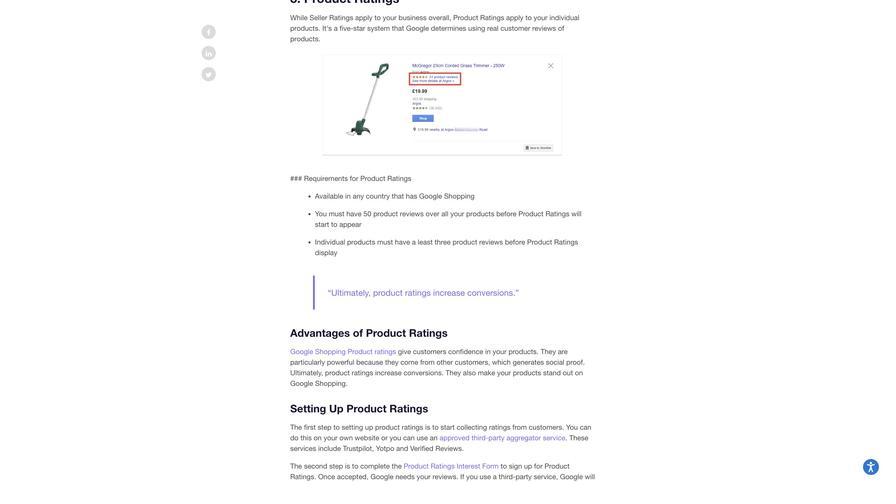 Task type: locate. For each thing, give the bounding box(es) containing it.
1 vertical spatial products
[[347, 238, 375, 246]]

you inside the first step to setting up product ratings is to start collecting ratings from customers. you can do this on your own website or you can use an
[[566, 423, 578, 431]]

shopping
[[444, 192, 475, 200], [315, 348, 346, 356]]

facebook image
[[207, 29, 211, 36]]

0 vertical spatial party
[[489, 434, 505, 442]]

on right out
[[575, 369, 583, 377]]

products
[[466, 210, 495, 218], [347, 238, 375, 246], [513, 369, 541, 377]]

conversions. inside give customers confidence in your products. they are particularly powerful because they come from other customers, which generates social proof. ultimately, product ratings increase conversions. they also make your products stand out on google shopping.
[[404, 369, 444, 377]]

can up these
[[580, 423, 592, 431]]

step right first
[[318, 423, 332, 431]]

once
[[318, 473, 335, 481]]

before
[[496, 210, 517, 218], [505, 238, 525, 246]]

1 horizontal spatial of
[[558, 24, 564, 32]]

they down 'other'
[[446, 369, 461, 377]]

out
[[563, 369, 573, 377]]

up right 'sign'
[[524, 462, 532, 470]]

from up aggregator
[[513, 423, 527, 431]]

your right all
[[450, 210, 464, 218]]

0 horizontal spatial use
[[417, 434, 428, 442]]

1 the from the top
[[290, 423, 302, 431]]

the
[[392, 462, 402, 470]]

google down 'business' at left top
[[406, 24, 429, 32]]

0 vertical spatial you
[[390, 434, 401, 442]]

1 vertical spatial party
[[516, 473, 532, 481]]

1 horizontal spatial products
[[466, 210, 495, 218]]

1 apply from the left
[[355, 13, 373, 22]]

give
[[398, 348, 411, 356]]

1 vertical spatial products.
[[290, 35, 320, 43]]

three
[[435, 238, 451, 246]]

1 vertical spatial step
[[329, 462, 343, 470]]

up up "website"
[[365, 423, 373, 431]]

accepted,
[[337, 473, 369, 481]]

that left 'has' on the left of page
[[392, 192, 404, 200]]

1 horizontal spatial increase
[[433, 288, 465, 298]]

2 horizontal spatial reviews
[[532, 24, 556, 32]]

from for come
[[420, 358, 435, 366]]

0 vertical spatial the
[[290, 423, 302, 431]]

1 horizontal spatial from
[[513, 423, 527, 431]]

0 vertical spatial for
[[350, 174, 358, 183]]

google
[[406, 24, 429, 32], [419, 192, 442, 200], [290, 348, 313, 356], [290, 380, 313, 388], [371, 473, 394, 481], [560, 473, 583, 481]]

0 horizontal spatial for
[[350, 174, 358, 183]]

you inside to sign up for product ratings. once accepted, google needs your reviews. if you use a third-party service, google wil
[[466, 473, 478, 481]]

ratings inside individual products must have a least three product reviews before product ratings display
[[554, 238, 578, 246]]

0 horizontal spatial conversions.
[[404, 369, 444, 377]]

powerful
[[327, 358, 354, 366]]

of up the google shopping product ratings
[[353, 327, 363, 340]]

has
[[406, 192, 417, 200]]

country
[[366, 192, 390, 200]]

product
[[373, 210, 398, 218], [453, 238, 477, 246], [373, 288, 403, 298], [325, 369, 350, 377], [375, 423, 400, 431]]

in left any
[[345, 192, 351, 200]]

1 horizontal spatial reviews
[[479, 238, 503, 246]]

0 horizontal spatial party
[[489, 434, 505, 442]]

0 vertical spatial shopping
[[444, 192, 475, 200]]

or
[[381, 434, 388, 442]]

you right if
[[466, 473, 478, 481]]

start
[[315, 220, 329, 229], [441, 423, 455, 431]]

a down form
[[493, 473, 497, 481]]

verified
[[410, 445, 434, 453]]

your up system
[[383, 13, 397, 22]]

your down which at the bottom
[[497, 369, 511, 377]]

can up and at bottom
[[403, 434, 415, 442]]

0 horizontal spatial from
[[420, 358, 435, 366]]

0 vertical spatial a
[[334, 24, 338, 32]]

you
[[315, 210, 327, 218], [566, 423, 578, 431]]

1 vertical spatial before
[[505, 238, 525, 246]]

0 vertical spatial products
[[466, 210, 495, 218]]

0 vertical spatial is
[[425, 423, 430, 431]]

reviews
[[532, 24, 556, 32], [400, 210, 424, 218], [479, 238, 503, 246]]

1 horizontal spatial on
[[575, 369, 583, 377]]

you must have 50 product reviews over all your products before product ratings will start to appear
[[315, 210, 582, 229]]

on
[[575, 369, 583, 377], [314, 434, 322, 442]]

2 that from the top
[[392, 192, 404, 200]]

five-
[[340, 24, 353, 32]]

is up an
[[425, 423, 430, 431]]

for up service,
[[534, 462, 543, 470]]

apply up star
[[355, 13, 373, 22]]

have left least
[[395, 238, 410, 246]]

is
[[425, 423, 430, 431], [345, 462, 350, 470]]

1 horizontal spatial you
[[466, 473, 478, 481]]

you
[[390, 434, 401, 442], [466, 473, 478, 481]]

and
[[396, 445, 408, 453]]

1 horizontal spatial start
[[441, 423, 455, 431]]

1 vertical spatial can
[[403, 434, 415, 442]]

0 horizontal spatial in
[[345, 192, 351, 200]]

you inside the first step to setting up product ratings is to start collecting ratings from customers. you can do this on your own website or you can use an
[[390, 434, 401, 442]]

0 horizontal spatial of
[[353, 327, 363, 340]]

you down available
[[315, 210, 327, 218]]

0 horizontal spatial third-
[[472, 434, 489, 442]]

0 horizontal spatial shopping
[[315, 348, 346, 356]]

ratings.
[[290, 473, 316, 481]]

must inside individual products must have a least three product reviews before product ratings display
[[377, 238, 393, 246]]

1 vertical spatial use
[[480, 473, 491, 481]]

from inside the first step to setting up product ratings is to start collecting ratings from customers. you can do this on your own website or you can use an
[[513, 423, 527, 431]]

0 vertical spatial they
[[541, 348, 556, 356]]

0 horizontal spatial on
[[314, 434, 322, 442]]

party left aggregator
[[489, 434, 505, 442]]

the
[[290, 423, 302, 431], [290, 462, 302, 470]]

conversions.
[[467, 288, 516, 298], [404, 369, 444, 377]]

2 horizontal spatial products
[[513, 369, 541, 377]]

any
[[353, 192, 364, 200]]

1 vertical spatial must
[[377, 238, 393, 246]]

products inside give customers confidence in your products. they are particularly powerful because they come from other customers, which generates social proof. ultimately, product ratings increase conversions. they also make your products stand out on google shopping.
[[513, 369, 541, 377]]

to left 'sign'
[[501, 462, 507, 470]]

1 horizontal spatial party
[[516, 473, 532, 481]]

products inside you must have 50 product reviews over all your products before product ratings will start to appear
[[466, 210, 495, 218]]

1 vertical spatial start
[[441, 423, 455, 431]]

to left the appear at the left of the page
[[331, 220, 337, 229]]

have
[[347, 210, 362, 218], [395, 238, 410, 246]]

google down particularly
[[290, 380, 313, 388]]

1 horizontal spatial they
[[541, 348, 556, 356]]

linkedin image
[[206, 50, 212, 57]]

that
[[392, 24, 404, 32], [392, 192, 404, 200]]

0 vertical spatial must
[[329, 210, 345, 218]]

start up approved
[[441, 423, 455, 431]]

individual
[[550, 13, 580, 22]]

1 horizontal spatial third-
[[499, 473, 516, 481]]

all
[[442, 210, 449, 218]]

in
[[345, 192, 351, 200], [485, 348, 491, 356]]

1 horizontal spatial have
[[395, 238, 410, 246]]

to sign up for product ratings. once accepted, google needs your reviews. if you use a third-party service, google wil
[[290, 462, 595, 483]]

you up .
[[566, 423, 578, 431]]

0 vertical spatial third-
[[472, 434, 489, 442]]

2 the from the top
[[290, 462, 302, 470]]

1 vertical spatial third-
[[499, 473, 516, 481]]

0 vertical spatial on
[[575, 369, 583, 377]]

0 horizontal spatial start
[[315, 220, 329, 229]]

apply up customer
[[506, 13, 524, 22]]

product inside you must have 50 product reviews over all your products before product ratings will start to appear
[[519, 210, 544, 218]]

1 vertical spatial shopping
[[315, 348, 346, 356]]

the inside the first step to setting up product ratings is to start collecting ratings from customers. you can do this on your own website or you can use an
[[290, 423, 302, 431]]

on right this
[[314, 434, 322, 442]]

a inside to sign up for product ratings. once accepted, google needs your reviews. if you use a third-party service, google wil
[[493, 473, 497, 481]]

0 vertical spatial reviews
[[532, 24, 556, 32]]

0 vertical spatial in
[[345, 192, 351, 200]]

party down 'sign'
[[516, 473, 532, 481]]

service
[[543, 434, 566, 442]]

third- down 'sign'
[[499, 473, 516, 481]]

particularly
[[290, 358, 325, 366]]

shopping.
[[315, 380, 348, 388]]

1 horizontal spatial for
[[534, 462, 543, 470]]

0 horizontal spatial you
[[390, 434, 401, 442]]

ultimately, inside give customers confidence in your products. they are particularly powerful because they come from other customers, which generates social proof. ultimately, product ratings increase conversions. they also make your products stand out on google shopping.
[[290, 369, 323, 377]]

third- down collecting
[[472, 434, 489, 442]]

ratings inside you must have 50 product reviews over all your products before product ratings will start to appear
[[546, 210, 570, 218]]

system
[[367, 24, 390, 32]]

products. inside give customers confidence in your products. they are particularly powerful because they come from other customers, which generates social proof. ultimately, product ratings increase conversions. they also make your products stand out on google shopping.
[[509, 348, 539, 356]]

open accessibe: accessibility options, statement and help image
[[867, 462, 875, 473]]

ultimately,
[[331, 288, 371, 298], [290, 369, 323, 377]]

up
[[365, 423, 373, 431], [524, 462, 532, 470]]

the up do
[[290, 423, 302, 431]]

third-
[[472, 434, 489, 442], [499, 473, 516, 481]]

star
[[353, 24, 365, 32]]

have up the appear at the left of the page
[[347, 210, 362, 218]]

google inside give customers confidence in your products. they are particularly powerful because they come from other customers, which generates social proof. ultimately, product ratings increase conversions. they also make your products stand out on google shopping.
[[290, 380, 313, 388]]

1 vertical spatial for
[[534, 462, 543, 470]]

1 vertical spatial in
[[485, 348, 491, 356]]

2 vertical spatial products.
[[509, 348, 539, 356]]

0 horizontal spatial can
[[403, 434, 415, 442]]

have inside you must have 50 product reviews over all your products before product ratings will start to appear
[[347, 210, 362, 218]]

start inside you must have 50 product reviews over all your products before product ratings will start to appear
[[315, 220, 329, 229]]

while seller ratings apply to your business overall, product ratings apply to your individual products. it's a five-star system that google determines using real customer reviews of products.
[[290, 13, 580, 43]]

0 vertical spatial use
[[417, 434, 428, 442]]

least
[[418, 238, 433, 246]]

collecting
[[457, 423, 487, 431]]

from
[[420, 358, 435, 366], [513, 423, 527, 431]]

1 vertical spatial a
[[412, 238, 416, 246]]

1 horizontal spatial a
[[412, 238, 416, 246]]

1 horizontal spatial you
[[566, 423, 578, 431]]

shopping up all
[[444, 192, 475, 200]]

1 horizontal spatial must
[[377, 238, 393, 246]]

0 vertical spatial start
[[315, 220, 329, 229]]

1 vertical spatial the
[[290, 462, 302, 470]]

they up social
[[541, 348, 556, 356]]

step up once
[[329, 462, 343, 470]]

use down form
[[480, 473, 491, 481]]

2 vertical spatial products
[[513, 369, 541, 377]]

step inside the first step to setting up product ratings is to start collecting ratings from customers. you can do this on your own website or you can use an
[[318, 423, 332, 431]]

the up ratings.
[[290, 462, 302, 470]]

1 vertical spatial from
[[513, 423, 527, 431]]

1 horizontal spatial up
[[524, 462, 532, 470]]

the for the second step is to complete the product ratings interest form
[[290, 462, 302, 470]]

0 horizontal spatial up
[[365, 423, 373, 431]]

a right it's
[[334, 24, 338, 32]]

0 vertical spatial that
[[392, 24, 404, 32]]

is up accepted,
[[345, 462, 350, 470]]

from inside give customers confidence in your products. they are particularly powerful because they come from other customers, which generates social proof. ultimately, product ratings increase conversions. they also make your products stand out on google shopping.
[[420, 358, 435, 366]]

1 vertical spatial you
[[566, 423, 578, 431]]

1 vertical spatial ultimately,
[[290, 369, 323, 377]]

1 that from the top
[[392, 24, 404, 32]]

from for ratings
[[513, 423, 527, 431]]

1 vertical spatial conversions.
[[404, 369, 444, 377]]

from down customers
[[420, 358, 435, 366]]

they
[[541, 348, 556, 356], [446, 369, 461, 377]]

product inside while seller ratings apply to your business overall, product ratings apply to your individual products. it's a five-star system that google determines using real customer reviews of products.
[[453, 13, 478, 22]]

available in any country that has google shopping
[[315, 192, 475, 200]]

yotpo
[[376, 445, 394, 453]]

1 vertical spatial they
[[446, 369, 461, 377]]

your right needs
[[417, 473, 431, 481]]

1 horizontal spatial ultimately,
[[331, 288, 371, 298]]

0 horizontal spatial they
[[446, 369, 461, 377]]

1 vertical spatial reviews
[[400, 210, 424, 218]]

shopping up powerful
[[315, 348, 346, 356]]

that down 'business' at left top
[[392, 24, 404, 32]]

1 vertical spatial on
[[314, 434, 322, 442]]

increase
[[433, 288, 465, 298], [375, 369, 402, 377]]

of down individual on the top of page
[[558, 24, 564, 32]]

up
[[329, 403, 344, 415]]

product
[[453, 13, 478, 22], [360, 174, 385, 183], [519, 210, 544, 218], [527, 238, 552, 246], [366, 327, 406, 340], [348, 348, 373, 356], [347, 403, 387, 415], [404, 462, 429, 470], [545, 462, 570, 470]]

1 horizontal spatial use
[[480, 473, 491, 481]]

0 horizontal spatial increase
[[375, 369, 402, 377]]

start up individual
[[315, 220, 329, 229]]

an
[[430, 434, 438, 442]]

0 vertical spatial of
[[558, 24, 564, 32]]

reviews inside while seller ratings apply to your business overall, product ratings apply to your individual products. it's a five-star system that google determines using real customer reviews of products.
[[532, 24, 556, 32]]

0 horizontal spatial a
[[334, 24, 338, 32]]

0 horizontal spatial must
[[329, 210, 345, 218]]

product inside the first step to setting up product ratings is to start collecting ratings from customers. you can do this on your own website or you can use an
[[375, 423, 400, 431]]

step
[[318, 423, 332, 431], [329, 462, 343, 470]]

google up over
[[419, 192, 442, 200]]

step for second
[[329, 462, 343, 470]]

0 horizontal spatial products
[[347, 238, 375, 246]]

interest
[[457, 462, 480, 470]]

ratings
[[405, 288, 431, 298], [375, 348, 396, 356], [352, 369, 373, 377], [402, 423, 423, 431], [489, 423, 511, 431]]

0 horizontal spatial ultimately,
[[290, 369, 323, 377]]

1 vertical spatial up
[[524, 462, 532, 470]]

your up include
[[324, 434, 338, 442]]

1 horizontal spatial in
[[485, 348, 491, 356]]

available
[[315, 192, 343, 200]]

1 vertical spatial that
[[392, 192, 404, 200]]

0 vertical spatial from
[[420, 358, 435, 366]]

for up any
[[350, 174, 358, 183]]

your
[[383, 13, 397, 22], [534, 13, 548, 22], [450, 210, 464, 218], [493, 348, 507, 356], [497, 369, 511, 377], [324, 434, 338, 442], [417, 473, 431, 481]]

setting up product ratings
[[290, 403, 428, 415]]

0 horizontal spatial apply
[[355, 13, 373, 22]]

a left least
[[412, 238, 416, 246]]

0 vertical spatial step
[[318, 423, 332, 431]]

you right or
[[390, 434, 401, 442]]

real
[[487, 24, 499, 32]]

these
[[569, 434, 589, 442]]

party
[[489, 434, 505, 442], [516, 473, 532, 481]]

use up verified
[[417, 434, 428, 442]]

0 vertical spatial can
[[580, 423, 592, 431]]

1 vertical spatial you
[[466, 473, 478, 481]]

0 horizontal spatial you
[[315, 210, 327, 218]]

ratings
[[329, 13, 353, 22], [480, 13, 504, 22], [387, 174, 411, 183], [546, 210, 570, 218], [554, 238, 578, 246], [409, 327, 448, 340], [390, 403, 428, 415], [431, 462, 455, 470]]

in up customers,
[[485, 348, 491, 356]]

increase inside give customers confidence in your products. they are particularly powerful because they come from other customers, which generates social proof. ultimately, product ratings increase conversions. they also make your products stand out on google shopping.
[[375, 369, 402, 377]]

2 vertical spatial reviews
[[479, 238, 503, 246]]

using
[[468, 24, 485, 32]]

individual products must have a least three product reviews before product ratings display
[[315, 238, 578, 257]]



Task type: describe. For each thing, give the bounding box(es) containing it.
individual
[[315, 238, 345, 246]]

will
[[572, 210, 582, 218]]

your inside the first step to setting up product ratings is to start collecting ratings from customers. you can do this on your own website or you can use an
[[324, 434, 338, 442]]

reviews inside individual products must have a least three product reviews before product ratings display
[[479, 238, 503, 246]]

is inside the first step to setting up product ratings is to start collecting ratings from customers. you can do this on your own website or you can use an
[[425, 423, 430, 431]]

product inside individual products must have a least three product reviews before product ratings display
[[453, 238, 477, 246]]

your inside to sign up for product ratings. once accepted, google needs your reviews. if you use a third-party service, google wil
[[417, 473, 431, 481]]

your inside you must have 50 product reviews over all your products before product ratings will start to appear
[[450, 210, 464, 218]]

approved third-party aggregator service
[[440, 434, 566, 442]]

the for the first step to setting up product ratings is to start collecting ratings from customers. you can do this on your own website or you can use an
[[290, 423, 302, 431]]

. these services include trustpilot, yotpo and verified reviews.
[[290, 434, 589, 453]]

on inside the first step to setting up product ratings is to start collecting ratings from customers. you can do this on your own website or you can use an
[[314, 434, 322, 442]]

proof.
[[566, 358, 585, 366]]

screen shot 2018 08 27 at 1.39.15 pm  2 image
[[319, 51, 567, 160]]

own
[[340, 434, 353, 442]]

it's
[[322, 24, 332, 32]]

product inside to sign up for product ratings. once accepted, google needs your reviews. if you use a third-party service, google wil
[[545, 462, 570, 470]]

other
[[437, 358, 453, 366]]

a inside while seller ratings apply to your business overall, product ratings apply to your individual products. it's a five-star system that google determines using real customer reviews of products.
[[334, 24, 338, 32]]

form
[[482, 462, 499, 470]]

reviews inside you must have 50 product reviews over all your products before product ratings will start to appear
[[400, 210, 424, 218]]

you inside you must have 50 product reviews over all your products before product ratings will start to appear
[[315, 210, 327, 218]]

over
[[426, 210, 440, 218]]

approved third-party aggregator service link
[[440, 434, 566, 442]]

step for first
[[318, 423, 332, 431]]

to up accepted,
[[352, 462, 358, 470]]

google shopping product ratings
[[290, 348, 396, 356]]

overall,
[[429, 13, 451, 22]]

give customers confidence in your products. they are particularly powerful because they come from other customers, which generates social proof. ultimately, product ratings increase conversions. they also make your products stand out on google shopping.
[[290, 348, 585, 388]]

to up an
[[432, 423, 439, 431]]

while
[[290, 13, 308, 22]]

if
[[460, 473, 464, 481]]

ultimately, product ratings increase conversions.
[[331, 288, 516, 298]]

must inside you must have 50 product reviews over all your products before product ratings will start to appear
[[329, 210, 345, 218]]

setting
[[290, 403, 326, 415]]

use inside to sign up for product ratings. once accepted, google needs your reviews. if you use a third-party service, google wil
[[480, 473, 491, 481]]

to up customer
[[526, 13, 532, 22]]

your up which at the bottom
[[493, 348, 507, 356]]

your left individual on the top of page
[[534, 13, 548, 22]]

0 vertical spatial ultimately,
[[331, 288, 371, 298]]

determines
[[431, 24, 466, 32]]

because
[[356, 358, 383, 366]]

second
[[304, 462, 327, 470]]

for inside to sign up for product ratings. once accepted, google needs your reviews. if you use a third-party service, google wil
[[534, 462, 543, 470]]

advantages of product ratings
[[290, 327, 448, 340]]

business
[[399, 13, 427, 22]]

1 vertical spatial of
[[353, 327, 363, 340]]

before inside you must have 50 product reviews over all your products before product ratings will start to appear
[[496, 210, 517, 218]]

advantages
[[290, 327, 350, 340]]

come
[[401, 358, 418, 366]]

on inside give customers confidence in your products. they are particularly powerful because they come from other customers, which generates social proof. ultimately, product ratings increase conversions. they also make your products stand out on google shopping.
[[575, 369, 583, 377]]

start inside the first step to setting up product ratings is to start collecting ratings from customers. you can do this on your own website or you can use an
[[441, 423, 455, 431]]

stand
[[543, 369, 561, 377]]

in inside give customers confidence in your products. they are particularly powerful because they come from other customers, which generates social proof. ultimately, product ratings increase conversions. they also make your products stand out on google shopping.
[[485, 348, 491, 356]]

approved
[[440, 434, 470, 442]]

google down complete in the bottom left of the page
[[371, 473, 394, 481]]

the second step is to complete the product ratings interest form
[[290, 462, 499, 470]]

1 vertical spatial is
[[345, 462, 350, 470]]

which
[[492, 358, 511, 366]]

are
[[558, 348, 568, 356]]

1 horizontal spatial shopping
[[444, 192, 475, 200]]

ratings inside give customers confidence in your products. they are particularly powerful because they come from other customers, which generates social proof. ultimately, product ratings increase conversions. they also make your products stand out on google shopping.
[[352, 369, 373, 377]]

1 horizontal spatial conversions.
[[467, 288, 516, 298]]

product inside individual products must have a least three product reviews before product ratings display
[[527, 238, 552, 246]]

before inside individual products must have a least three product reviews before product ratings display
[[505, 238, 525, 246]]

up inside to sign up for product ratings. once accepted, google needs your reviews. if you use a third-party service, google wil
[[524, 462, 532, 470]]

.
[[566, 434, 568, 442]]

do
[[290, 434, 299, 442]]

have inside individual products must have a least three product reviews before product ratings display
[[395, 238, 410, 246]]

trustpilot,
[[343, 445, 374, 453]]

google shopping product ratings link
[[290, 348, 396, 356]]

include
[[318, 445, 341, 453]]

make
[[478, 369, 495, 377]]

aggregator
[[507, 434, 541, 442]]

google inside while seller ratings apply to your business overall, product ratings apply to your individual products. it's a five-star system that google determines using real customer reviews of products.
[[406, 24, 429, 32]]

50
[[364, 210, 371, 218]]

that inside while seller ratings apply to your business overall, product ratings apply to your individual products. it's a five-star system that google determines using real customer reviews of products.
[[392, 24, 404, 32]]

products inside individual products must have a least three product reviews before product ratings display
[[347, 238, 375, 246]]

customer
[[501, 24, 530, 32]]

social
[[546, 358, 564, 366]]

generates
[[513, 358, 544, 366]]

0 vertical spatial products.
[[290, 24, 320, 32]]

needs
[[396, 473, 415, 481]]

setting
[[342, 423, 363, 431]]

confidence
[[448, 348, 483, 356]]

customers
[[413, 348, 446, 356]]

product ratings interest form link
[[404, 462, 499, 470]]

first
[[304, 423, 316, 431]]

0 vertical spatial increase
[[433, 288, 465, 298]]

google right service,
[[560, 473, 583, 481]]

requirements
[[304, 174, 348, 183]]

customers.
[[529, 423, 564, 431]]

the first step to setting up product ratings is to start collecting ratings from customers. you can do this on your own website or you can use an
[[290, 423, 592, 442]]

seller
[[310, 13, 327, 22]]

this
[[301, 434, 312, 442]]

to up system
[[375, 13, 381, 22]]

third- inside to sign up for product ratings. once accepted, google needs your reviews. if you use a third-party service, google wil
[[499, 473, 516, 481]]

website
[[355, 434, 379, 442]]

###
[[290, 174, 302, 183]]

they
[[385, 358, 399, 366]]

complete
[[360, 462, 390, 470]]

reviews.
[[436, 445, 464, 453]]

sign
[[509, 462, 522, 470]]

appear
[[339, 220, 362, 229]]

2 apply from the left
[[506, 13, 524, 22]]

to inside you must have 50 product reviews over all your products before product ratings will start to appear
[[331, 220, 337, 229]]

1 horizontal spatial can
[[580, 423, 592, 431]]

service,
[[534, 473, 558, 481]]

also
[[463, 369, 476, 377]]

### requirements for product ratings
[[290, 174, 411, 183]]

a inside individual products must have a least three product reviews before product ratings display
[[412, 238, 416, 246]]

of inside while seller ratings apply to your business overall, product ratings apply to your individual products. it's a five-star system that google determines using real customer reviews of products.
[[558, 24, 564, 32]]

google up particularly
[[290, 348, 313, 356]]

product inside give customers confidence in your products. they are particularly powerful because they come from other customers, which generates social proof. ultimately, product ratings increase conversions. they also make your products stand out on google shopping.
[[325, 369, 350, 377]]

to inside to sign up for product ratings. once accepted, google needs your reviews. if you use a third-party service, google wil
[[501, 462, 507, 470]]

twitter image
[[205, 71, 212, 79]]

customers,
[[455, 358, 490, 366]]

party inside to sign up for product ratings. once accepted, google needs your reviews. if you use a third-party service, google wil
[[516, 473, 532, 481]]

reviews.
[[433, 473, 458, 481]]

to up own
[[334, 423, 340, 431]]

product inside you must have 50 product reviews over all your products before product ratings will start to appear
[[373, 210, 398, 218]]

up inside the first step to setting up product ratings is to start collecting ratings from customers. you can do this on your own website or you can use an
[[365, 423, 373, 431]]

use inside the first step to setting up product ratings is to start collecting ratings from customers. you can do this on your own website or you can use an
[[417, 434, 428, 442]]



Task type: vqa. For each thing, say whether or not it's contained in the screenshot.
the free
no



